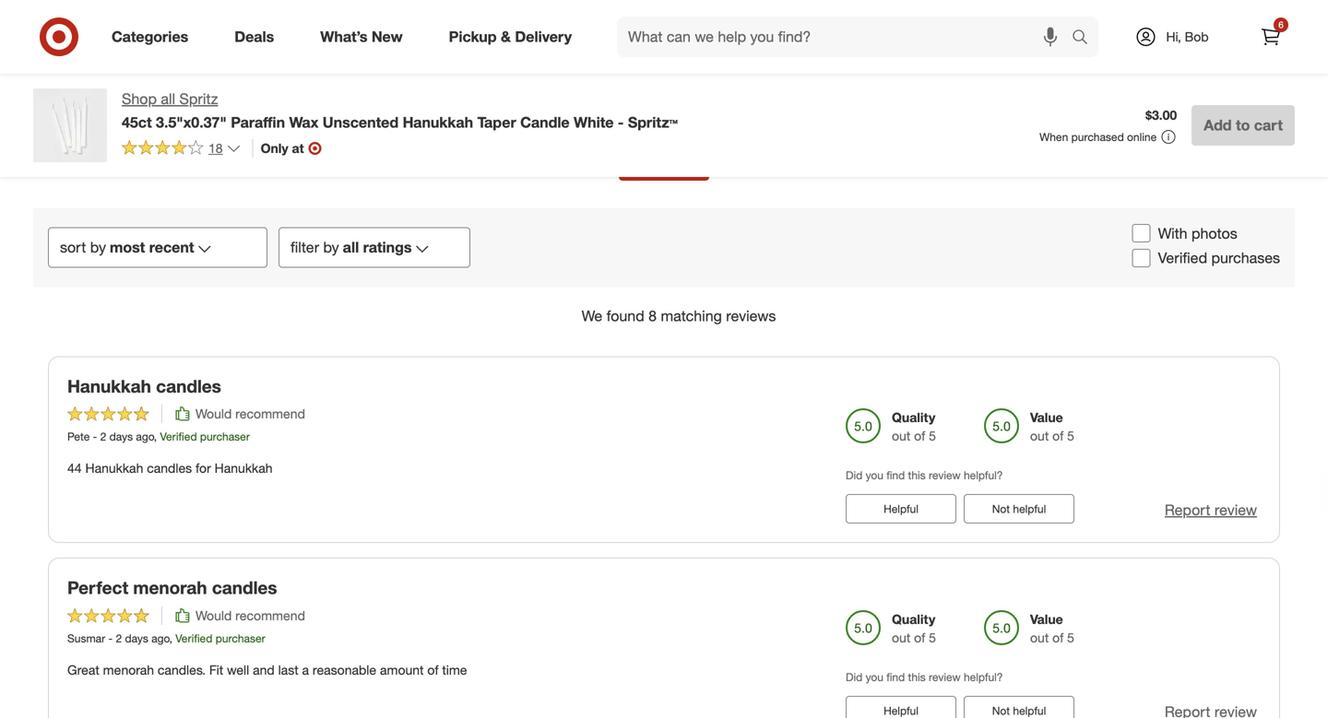 Task type: vqa. For each thing, say whether or not it's contained in the screenshot.
'$20.00'
no



Task type: locate. For each thing, give the bounding box(es) containing it.
at
[[292, 140, 304, 156]]

would recommend up for
[[196, 406, 305, 422]]

2 value from the top
[[1030, 612, 1063, 628]]

1 vertical spatial review
[[1215, 502, 1257, 520]]

wax
[[289, 113, 319, 131]]

all inside shop all spritz 45ct 3.5"x0.37" paraffin wax unscented hanukkah taper candle white - spritz™
[[161, 90, 175, 108]]

0 vertical spatial quality
[[892, 410, 936, 426]]

2 recommend from the top
[[235, 608, 305, 624]]

1 vertical spatial value
[[1030, 612, 1063, 628]]

spritz™
[[628, 113, 678, 131]]

1 horizontal spatial -
[[108, 632, 113, 646]]

1 vertical spatial days
[[125, 632, 148, 646]]

hi, bob
[[1166, 29, 1209, 45]]

1 vertical spatial ,
[[169, 632, 172, 646]]

helpful? for perfect menorah candles
[[964, 671, 1003, 684]]

1 helpful from the top
[[884, 502, 919, 516]]

hanukkah candles
[[67, 376, 221, 397]]

2 by from the left
[[323, 239, 339, 257]]

0 vertical spatial -
[[618, 113, 624, 131]]

1 vertical spatial not helpful
[[992, 704, 1046, 718]]

pickup & delivery link
[[433, 17, 595, 57]]

0 vertical spatial ago
[[136, 430, 154, 444]]

fit
[[209, 662, 223, 679]]

0 vertical spatial value out of 5
[[1030, 410, 1075, 444]]

8
[[649, 307, 657, 325]]

ratings
[[363, 239, 412, 257]]

1 vertical spatial quality out of 5
[[892, 612, 936, 646]]

1 did from the top
[[846, 469, 863, 483]]

shop
[[122, 90, 157, 108]]

with
[[1158, 224, 1188, 242]]

report
[[1165, 502, 1211, 520]]

- for hanukkah candles
[[93, 430, 97, 444]]

2 quality from the top
[[892, 612, 936, 628]]

bob
[[1185, 29, 1209, 45]]

0 vertical spatial not helpful
[[992, 502, 1046, 516]]

shop all spritz 45ct 3.5"x0.37" paraffin wax unscented hanukkah taper candle white - spritz™
[[122, 90, 678, 131]]

,
[[154, 430, 157, 444], [169, 632, 172, 646]]

guest review image 1 of 2, zoom in image
[[534, 0, 649, 109]]

would up for
[[196, 406, 232, 422]]

1 this from the top
[[908, 469, 926, 483]]

hanukkah right 44
[[85, 461, 143, 477]]

1 horizontal spatial 2
[[116, 632, 122, 646]]

out
[[892, 428, 911, 444], [1030, 428, 1049, 444], [892, 630, 911, 646], [1030, 630, 1049, 646]]

1 vertical spatial would recommend
[[196, 608, 305, 624]]

a
[[302, 662, 309, 679]]

, for menorah
[[169, 632, 172, 646]]

1 vertical spatial did
[[846, 671, 863, 684]]

1 did you find this review helpful? from the top
[[846, 469, 1003, 483]]

2 vertical spatial verified
[[176, 632, 213, 646]]

helpful
[[1013, 502, 1046, 516], [1013, 704, 1046, 718]]

susmar - 2 days ago , verified purchaser
[[67, 632, 265, 646]]

1 vertical spatial candles
[[147, 461, 192, 477]]

by right sort
[[90, 239, 106, 257]]

1 vertical spatial helpful
[[1013, 704, 1046, 718]]

not helpful
[[992, 502, 1046, 516], [992, 704, 1046, 718]]

menorah right great
[[103, 662, 154, 679]]

menorah for perfect
[[133, 578, 207, 599]]

1 quality from the top
[[892, 410, 936, 426]]

menorah up susmar - 2 days ago , verified purchaser
[[133, 578, 207, 599]]

recent
[[149, 239, 194, 257]]

found
[[607, 307, 645, 325]]

helpful button for hanukkah candles
[[846, 495, 957, 524]]

0 vertical spatial not
[[992, 502, 1010, 516]]

2 this from the top
[[908, 671, 926, 684]]

, up candles.
[[169, 632, 172, 646]]

days right 'susmar'
[[125, 632, 148, 646]]

2 find from the top
[[887, 671, 905, 684]]

would recommend up well at the left of page
[[196, 608, 305, 624]]

2 helpful from the top
[[884, 704, 919, 718]]

0 horizontal spatial by
[[90, 239, 106, 257]]

of
[[914, 428, 925, 444], [1053, 428, 1064, 444], [914, 630, 925, 646], [1053, 630, 1064, 646], [427, 662, 439, 679]]

verified purchases
[[1158, 249, 1280, 267]]

2 did from the top
[[846, 671, 863, 684]]

2 would recommend from the top
[[196, 608, 305, 624]]

0 vertical spatial would
[[196, 406, 232, 422]]

1 would recommend from the top
[[196, 406, 305, 422]]

0 vertical spatial find
[[887, 469, 905, 483]]

2 vertical spatial candles
[[212, 578, 277, 599]]

by
[[90, 239, 106, 257], [323, 239, 339, 257]]

purchaser up for
[[200, 430, 250, 444]]

quality for perfect menorah candles
[[892, 612, 936, 628]]

most
[[110, 239, 145, 257]]

ago up 44 hanukkah candles for hanukkah
[[136, 430, 154, 444]]

all
[[161, 90, 175, 108], [343, 239, 359, 257]]

days right pete
[[109, 430, 133, 444]]

1 vertical spatial helpful
[[884, 704, 919, 718]]

1 vertical spatial helpful button
[[846, 697, 957, 719]]

pete - 2 days ago , verified purchaser
[[67, 430, 250, 444]]

1 helpful button from the top
[[846, 495, 957, 524]]

0 vertical spatial verified
[[1158, 249, 1208, 267]]

report review button
[[1165, 500, 1257, 521]]

1 would from the top
[[196, 406, 232, 422]]

you for perfect menorah candles
[[866, 671, 884, 684]]

0 vertical spatial helpful?
[[964, 469, 1003, 483]]

2 helpful from the top
[[1013, 704, 1046, 718]]

value out of 5
[[1030, 410, 1075, 444], [1030, 612, 1075, 646]]

0 vertical spatial did you find this review helpful?
[[846, 469, 1003, 483]]

all left ratings
[[343, 239, 359, 257]]

hi,
[[1166, 29, 1181, 45]]

0 horizontal spatial ,
[[154, 430, 157, 444]]

0 vertical spatial this
[[908, 469, 926, 483]]

by right filter
[[323, 239, 339, 257]]

1 vertical spatial ago
[[151, 632, 169, 646]]

hanukkah right for
[[215, 461, 273, 477]]

1 vertical spatial not
[[992, 704, 1010, 718]]

- right pete
[[93, 430, 97, 444]]

2 right pete
[[100, 430, 106, 444]]

hanukkah
[[403, 113, 473, 131], [67, 376, 151, 397], [85, 461, 143, 477], [215, 461, 273, 477]]

2
[[100, 430, 106, 444], [116, 632, 122, 646]]

0 horizontal spatial -
[[93, 430, 97, 444]]

purchaser
[[200, 430, 250, 444], [216, 632, 265, 646]]

did
[[846, 469, 863, 483], [846, 671, 863, 684]]

1 vertical spatial 2
[[116, 632, 122, 646]]

, up 44 hanukkah candles for hanukkah
[[154, 430, 157, 444]]

0 vertical spatial helpful
[[884, 502, 919, 516]]

0 vertical spatial helpful
[[1013, 502, 1046, 516]]

white
[[574, 113, 614, 131]]

candles up pete - 2 days ago , verified purchaser
[[156, 376, 221, 397]]

days for perfect
[[125, 632, 148, 646]]

value for hanukkah candles
[[1030, 410, 1063, 426]]

verified up 44 hanukkah candles for hanukkah
[[160, 430, 197, 444]]

1 you from the top
[[866, 469, 884, 483]]

helpful for perfect menorah candles
[[884, 704, 919, 718]]

1 vertical spatial you
[[866, 671, 884, 684]]

1 vertical spatial -
[[93, 430, 97, 444]]

helpful
[[884, 502, 919, 516], [884, 704, 919, 718]]

hanukkah left taper
[[403, 113, 473, 131]]

2 quality out of 5 from the top
[[892, 612, 936, 646]]

With photos checkbox
[[1132, 224, 1151, 243]]

candles for menorah
[[212, 578, 277, 599]]

0 vertical spatial days
[[109, 430, 133, 444]]

not
[[992, 502, 1010, 516], [992, 704, 1010, 718]]

2 would from the top
[[196, 608, 232, 624]]

ago for menorah
[[151, 632, 169, 646]]

ago
[[136, 430, 154, 444], [151, 632, 169, 646]]

candles
[[156, 376, 221, 397], [147, 461, 192, 477], [212, 578, 277, 599]]

0 vertical spatial would recommend
[[196, 406, 305, 422]]

value for perfect menorah candles
[[1030, 612, 1063, 628]]

susmar
[[67, 632, 105, 646]]

menorah
[[133, 578, 207, 599], [103, 662, 154, 679]]

candles up well at the left of page
[[212, 578, 277, 599]]

1 quality out of 5 from the top
[[892, 410, 936, 444]]

sort by most recent
[[60, 239, 194, 257]]

1 horizontal spatial ,
[[169, 632, 172, 646]]

reasonable
[[313, 662, 376, 679]]

categories
[[112, 28, 188, 46]]

0 horizontal spatial 2
[[100, 430, 106, 444]]

filter
[[291, 239, 319, 257]]

2 value out of 5 from the top
[[1030, 612, 1075, 646]]

helpful button for perfect menorah candles
[[846, 697, 957, 719]]

1 vertical spatial quality
[[892, 612, 936, 628]]

2 not from the top
[[992, 704, 1010, 718]]

0 vertical spatial you
[[866, 469, 884, 483]]

2 helpful? from the top
[[964, 671, 1003, 684]]

this for perfect menorah candles
[[908, 671, 926, 684]]

we
[[582, 307, 603, 325]]

quality out of 5 for perfect menorah candles
[[892, 612, 936, 646]]

1 vertical spatial would
[[196, 608, 232, 624]]

1 vertical spatial verified
[[160, 430, 197, 444]]

1 vertical spatial all
[[343, 239, 359, 257]]

you
[[866, 469, 884, 483], [866, 671, 884, 684]]

verified up candles.
[[176, 632, 213, 646]]

verified down with
[[1158, 249, 1208, 267]]

add
[[1204, 116, 1232, 134]]

1 vertical spatial value out of 5
[[1030, 612, 1075, 646]]

2 horizontal spatial -
[[618, 113, 624, 131]]

1 vertical spatial not helpful button
[[964, 697, 1075, 719]]

this
[[908, 469, 926, 483], [908, 671, 926, 684]]

add to cart
[[1204, 116, 1283, 134]]

1 vertical spatial this
[[908, 671, 926, 684]]

0 vertical spatial did
[[846, 469, 863, 483]]

2 did you find this review helpful? from the top
[[846, 671, 1003, 684]]

0 vertical spatial ,
[[154, 430, 157, 444]]

0 vertical spatial recommend
[[235, 406, 305, 422]]

1 helpful? from the top
[[964, 469, 1003, 483]]

2 helpful button from the top
[[846, 697, 957, 719]]

all right 'shop'
[[161, 90, 175, 108]]

0 vertical spatial review
[[929, 469, 961, 483]]

1 vertical spatial menorah
[[103, 662, 154, 679]]

2 you from the top
[[866, 671, 884, 684]]

1 vertical spatial helpful?
[[964, 671, 1003, 684]]

paraffin
[[231, 113, 285, 131]]

days
[[109, 430, 133, 444], [125, 632, 148, 646]]

quality for hanukkah candles
[[892, 410, 936, 426]]

0 vertical spatial purchaser
[[200, 430, 250, 444]]

1 helpful from the top
[[1013, 502, 1046, 516]]

0 vertical spatial 2
[[100, 430, 106, 444]]

by for filter by
[[323, 239, 339, 257]]

0 vertical spatial menorah
[[133, 578, 207, 599]]

not helpful button
[[964, 495, 1075, 524], [964, 697, 1075, 719]]

1 vertical spatial recommend
[[235, 608, 305, 624]]

- right 'susmar'
[[108, 632, 113, 646]]

2 not helpful button from the top
[[964, 697, 1075, 719]]

1 vertical spatial find
[[887, 671, 905, 684]]

find for hanukkah candles
[[887, 469, 905, 483]]

when purchased online
[[1040, 130, 1157, 144]]

2 vertical spatial -
[[108, 632, 113, 646]]

candles down pete - 2 days ago , verified purchaser
[[147, 461, 192, 477]]

5
[[929, 428, 936, 444], [1067, 428, 1075, 444], [929, 630, 936, 646], [1067, 630, 1075, 646]]

, for candles
[[154, 430, 157, 444]]

0 vertical spatial quality out of 5
[[892, 410, 936, 444]]

0 vertical spatial all
[[161, 90, 175, 108]]

review
[[929, 469, 961, 483], [1215, 502, 1257, 520], [929, 671, 961, 684]]

0 horizontal spatial all
[[161, 90, 175, 108]]

this for hanukkah candles
[[908, 469, 926, 483]]

filter by all ratings
[[291, 239, 412, 257]]

2 not helpful from the top
[[992, 704, 1046, 718]]

0 vertical spatial not helpful button
[[964, 495, 1075, 524]]

2 for hanukkah
[[100, 430, 106, 444]]

1 vertical spatial did you find this review helpful?
[[846, 671, 1003, 684]]

1 by from the left
[[90, 239, 106, 257]]

1 horizontal spatial by
[[323, 239, 339, 257]]

online
[[1127, 130, 1157, 144]]

- right white
[[618, 113, 624, 131]]

1 recommend from the top
[[235, 406, 305, 422]]

not for perfect menorah candles
[[992, 704, 1010, 718]]

not helpful button for perfect menorah candles
[[964, 697, 1075, 719]]

2 vertical spatial review
[[929, 671, 961, 684]]

purchaser for candles
[[200, 430, 250, 444]]

1 find from the top
[[887, 469, 905, 483]]

1 not helpful from the top
[[992, 502, 1046, 516]]

would down perfect menorah candles
[[196, 608, 232, 624]]

0 vertical spatial candles
[[156, 376, 221, 397]]

0 vertical spatial value
[[1030, 410, 1063, 426]]

with photos
[[1158, 224, 1238, 242]]

-
[[618, 113, 624, 131], [93, 430, 97, 444], [108, 632, 113, 646]]

0 vertical spatial helpful button
[[846, 495, 957, 524]]

helpful?
[[964, 469, 1003, 483], [964, 671, 1003, 684]]

1 not from the top
[[992, 502, 1010, 516]]

amount
[[380, 662, 424, 679]]

helpful button
[[846, 495, 957, 524], [846, 697, 957, 719]]

quality
[[892, 410, 936, 426], [892, 612, 936, 628]]

1 value out of 5 from the top
[[1030, 410, 1075, 444]]

1 not helpful button from the top
[[964, 495, 1075, 524]]

ago up candles.
[[151, 632, 169, 646]]

1 value from the top
[[1030, 410, 1063, 426]]

1 vertical spatial purchaser
[[216, 632, 265, 646]]

did you find this review helpful?
[[846, 469, 1003, 483], [846, 671, 1003, 684]]

quality out of 5
[[892, 410, 936, 444], [892, 612, 936, 646]]

purchaser up well at the left of page
[[216, 632, 265, 646]]

2 right 'susmar'
[[116, 632, 122, 646]]



Task type: describe. For each thing, give the bounding box(es) containing it.
days for hanukkah
[[109, 430, 133, 444]]

not for hanukkah candles
[[992, 502, 1010, 516]]

pickup
[[449, 28, 497, 46]]

helpful? for hanukkah candles
[[964, 469, 1003, 483]]

matching
[[661, 307, 722, 325]]

recommend for hanukkah candles
[[235, 406, 305, 422]]

18 link
[[122, 139, 241, 160]]

we found 8 matching reviews
[[582, 307, 776, 325]]

6
[[1279, 19, 1284, 30]]

candles.
[[158, 662, 206, 679]]

not helpful button for hanukkah candles
[[964, 495, 1075, 524]]

- for perfect menorah candles
[[108, 632, 113, 646]]

cart
[[1254, 116, 1283, 134]]

only at
[[261, 140, 304, 156]]

44
[[67, 461, 82, 477]]

report review
[[1165, 502, 1257, 520]]

add to cart button
[[1192, 105, 1295, 146]]

great
[[67, 662, 99, 679]]

review for hanukkah candles
[[929, 469, 961, 483]]

would for menorah
[[196, 608, 232, 624]]

would for candles
[[196, 406, 232, 422]]

to
[[1236, 116, 1250, 134]]

perfect menorah candles
[[67, 578, 277, 599]]

did you find this review helpful? for hanukkah candles
[[846, 469, 1003, 483]]

new
[[372, 28, 403, 46]]

you for hanukkah candles
[[866, 469, 884, 483]]

well
[[227, 662, 249, 679]]

2 for perfect
[[116, 632, 122, 646]]

not helpful for hanukkah candles
[[992, 502, 1046, 516]]

hanukkah up pete
[[67, 376, 151, 397]]

for
[[196, 461, 211, 477]]

pickup & delivery
[[449, 28, 572, 46]]

ago for candles
[[136, 430, 154, 444]]

recommend for perfect menorah candles
[[235, 608, 305, 624]]

45ct
[[122, 113, 152, 131]]

find for perfect menorah candles
[[887, 671, 905, 684]]

photos
[[1192, 224, 1238, 242]]

what's
[[320, 28, 368, 46]]

helpful for perfect menorah candles
[[1013, 704, 1046, 718]]

would recommend for hanukkah candles
[[196, 406, 305, 422]]

$3.00
[[1146, 107, 1177, 123]]

pete
[[67, 430, 90, 444]]

when
[[1040, 130, 1069, 144]]

perfect
[[67, 578, 128, 599]]

what's new link
[[305, 17, 426, 57]]

candle
[[520, 113, 570, 131]]

time
[[442, 662, 467, 679]]

review inside report review button
[[1215, 502, 1257, 520]]

would recommend for perfect menorah candles
[[196, 608, 305, 624]]

verified for menorah
[[176, 632, 213, 646]]

search button
[[1064, 17, 1108, 61]]

search
[[1064, 30, 1108, 48]]

and
[[253, 662, 275, 679]]

taper
[[477, 113, 516, 131]]

quality out of 5 for hanukkah candles
[[892, 410, 936, 444]]

unscented
[[323, 113, 399, 131]]

only
[[261, 140, 288, 156]]

by for sort by
[[90, 239, 106, 257]]

delivery
[[515, 28, 572, 46]]

Verified purchases checkbox
[[1132, 249, 1151, 268]]

what's new
[[320, 28, 403, 46]]

deals link
[[219, 17, 297, 57]]

reviews
[[726, 307, 776, 325]]

guest review image 2 of 2, zoom in image
[[664, 0, 779, 109]]

did for perfect menorah candles
[[846, 671, 863, 684]]

great menorah candles. fit well and last a reasonable amount of time
[[67, 662, 467, 679]]

helpful for hanukkah candles
[[1013, 502, 1046, 516]]

did for hanukkah candles
[[846, 469, 863, 483]]

image of 45ct 3.5"x0.37" paraffin wax unscented hanukkah taper candle white - spritz™ image
[[33, 89, 107, 162]]

review for perfect menorah candles
[[929, 671, 961, 684]]

spritz
[[179, 90, 218, 108]]

hanukkah inside shop all spritz 45ct 3.5"x0.37" paraffin wax unscented hanukkah taper candle white - spritz™
[[403, 113, 473, 131]]

What can we help you find? suggestions appear below search field
[[617, 17, 1077, 57]]

6 link
[[1251, 17, 1291, 57]]

purchased
[[1072, 130, 1124, 144]]

not helpful for perfect menorah candles
[[992, 704, 1046, 718]]

menorah for great
[[103, 662, 154, 679]]

last
[[278, 662, 299, 679]]

did you find this review helpful? for perfect menorah candles
[[846, 671, 1003, 684]]

&
[[501, 28, 511, 46]]

sort
[[60, 239, 86, 257]]

44 hanukkah candles for hanukkah
[[67, 461, 273, 477]]

- inside shop all spritz 45ct 3.5"x0.37" paraffin wax unscented hanukkah taper candle white - spritz™
[[618, 113, 624, 131]]

value out of 5 for perfect menorah candles
[[1030, 612, 1075, 646]]

categories link
[[96, 17, 211, 57]]

purchases
[[1212, 249, 1280, 267]]

helpful for hanukkah candles
[[884, 502, 919, 516]]

deals
[[235, 28, 274, 46]]

purchaser for menorah
[[216, 632, 265, 646]]

value out of 5 for hanukkah candles
[[1030, 410, 1075, 444]]

3.5"x0.37"
[[156, 113, 227, 131]]

verified for candles
[[160, 430, 197, 444]]

1 horizontal spatial all
[[343, 239, 359, 257]]

candles for hanukkah
[[147, 461, 192, 477]]

18
[[208, 140, 223, 156]]



